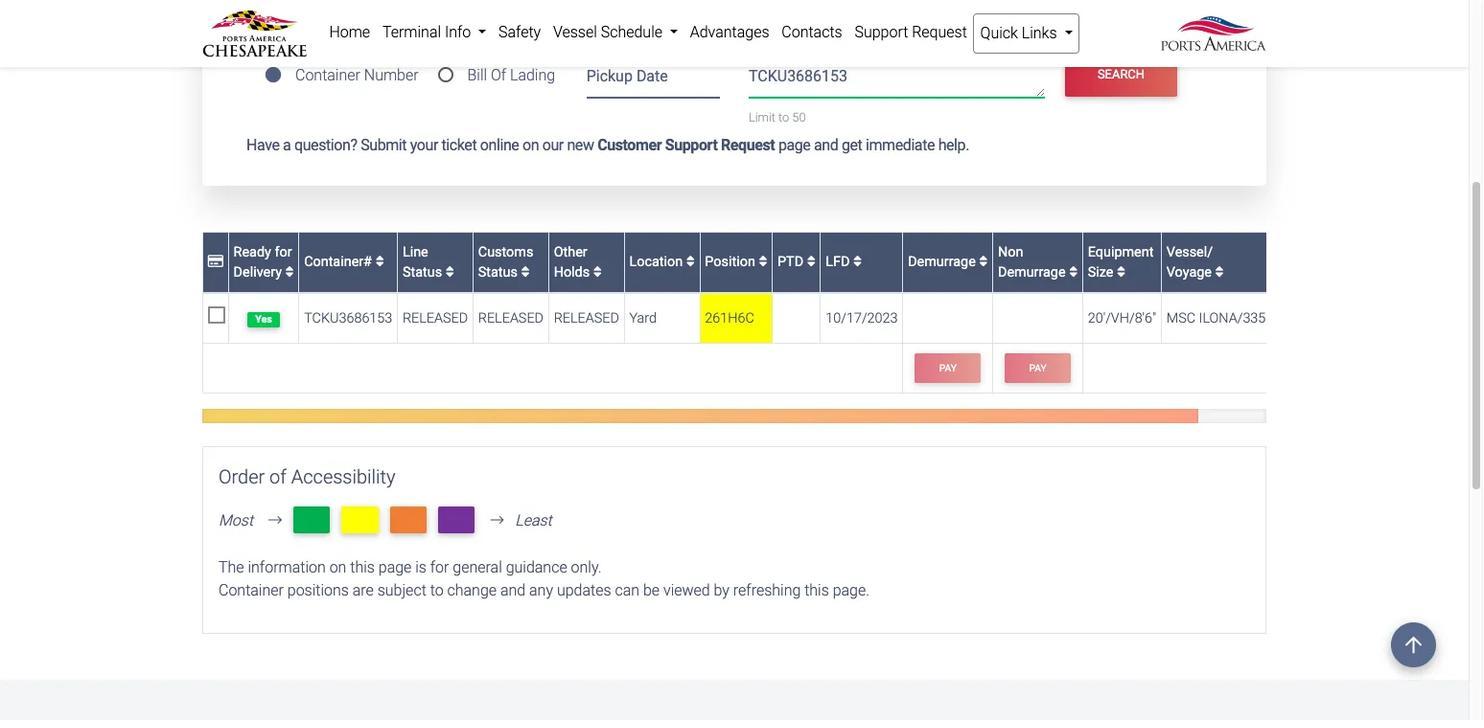 Task type: locate. For each thing, give the bounding box(es) containing it.
0 vertical spatial on
[[522, 136, 539, 154]]

support request link
[[848, 13, 973, 52]]

0 vertical spatial this
[[350, 559, 375, 578]]

sort image left the ptd
[[759, 255, 767, 269]]

go to top image
[[1391, 623, 1436, 668]]

non demurrage
[[998, 244, 1069, 281]]

holds
[[554, 265, 590, 281]]

of
[[269, 466, 287, 489]]

10/17/2023
[[826, 311, 898, 327]]

this left the page.
[[804, 582, 829, 601]]

container inside "the information on this page is for general guidance only. container positions are subject to change and any updates can be viewed by refreshing this page."
[[219, 582, 284, 601]]

position
[[705, 254, 759, 271]]

mt
[[301, 510, 323, 532], [349, 510, 371, 532], [397, 510, 419, 532], [445, 510, 468, 532]]

customs
[[478, 244, 533, 260]]

the information on this page is for general guidance only. container positions are subject to change and any updates can be viewed by refreshing this page.
[[219, 559, 870, 601]]

location
[[629, 254, 686, 271]]

container#
[[304, 254, 376, 271]]

sort image left size
[[1069, 266, 1078, 280]]

page inside "the information on this page is for general guidance only. container positions are subject to change and any updates can be viewed by refreshing this page."
[[378, 559, 412, 578]]

are
[[353, 582, 374, 601]]

to left 50
[[778, 110, 789, 124]]

other
[[554, 244, 587, 260]]

sort image up 10/17/2023
[[853, 255, 862, 269]]

long arrow right image left least
[[483, 513, 511, 529]]

sort image inside demurrage link
[[979, 255, 988, 269]]

0 horizontal spatial this
[[350, 559, 375, 578]]

contacts link
[[775, 13, 848, 52]]

1 horizontal spatial demurrage
[[998, 265, 1066, 281]]

and left get
[[814, 136, 838, 154]]

order
[[219, 466, 265, 489]]

refreshing
[[733, 582, 801, 601]]

ticket
[[441, 136, 477, 154]]

demurrage down non
[[998, 265, 1066, 281]]

0 horizontal spatial page
[[378, 559, 412, 578]]

page up subject
[[378, 559, 412, 578]]

0 vertical spatial and
[[814, 136, 838, 154]]

0 horizontal spatial long arrow right image
[[261, 513, 290, 529]]

voyage
[[1167, 265, 1212, 281]]

1 vertical spatial request
[[721, 136, 775, 154]]

page
[[778, 136, 811, 154], [378, 559, 412, 578]]

0 horizontal spatial on
[[329, 559, 346, 578]]

positions
[[287, 582, 349, 601]]

1 horizontal spatial this
[[804, 582, 829, 601]]

msc ilona/335r
[[1167, 311, 1275, 327]]

for
[[275, 244, 292, 260], [430, 559, 449, 578]]

1 vertical spatial container
[[219, 582, 284, 601]]

2 released from the left
[[478, 311, 544, 327]]

status down customs at left
[[478, 265, 518, 281]]

bill of lading
[[467, 66, 555, 84]]

location link
[[629, 254, 695, 271]]

released
[[403, 311, 468, 327], [478, 311, 544, 327], [554, 311, 619, 327]]

1 horizontal spatial to
[[778, 110, 789, 124]]

1 vertical spatial page
[[378, 559, 412, 578]]

mt down the accessibility
[[349, 510, 371, 532]]

0 horizontal spatial status
[[403, 265, 442, 281]]

on left our
[[522, 136, 539, 154]]

to right subject
[[430, 582, 443, 601]]

released down holds
[[554, 311, 619, 327]]

50
[[792, 110, 806, 124]]

4 mt from the left
[[445, 510, 468, 532]]

vessel/ voyage
[[1167, 244, 1215, 281]]

1 horizontal spatial request
[[912, 23, 967, 41]]

0 horizontal spatial for
[[275, 244, 292, 260]]

status inside line status
[[403, 265, 442, 281]]

sort image
[[807, 255, 816, 269], [979, 255, 988, 269], [593, 266, 602, 280], [1117, 266, 1125, 280], [1215, 266, 1224, 280]]

sort image down "equipment"
[[1117, 266, 1125, 280]]

this
[[350, 559, 375, 578], [804, 582, 829, 601]]

1 status from the left
[[403, 265, 442, 281]]

sort image for voyage
[[1215, 266, 1224, 280]]

0 vertical spatial support
[[855, 23, 908, 41]]

1 horizontal spatial long arrow right image
[[483, 513, 511, 529]]

0 vertical spatial page
[[778, 136, 811, 154]]

quick links
[[980, 24, 1061, 42]]

0 vertical spatial request
[[912, 23, 967, 41]]

submit
[[361, 136, 407, 154]]

sort image right holds
[[593, 266, 602, 280]]

sort image for holds
[[593, 266, 602, 280]]

sort image left non
[[979, 255, 988, 269]]

status inside the customs status
[[478, 265, 518, 281]]

0 horizontal spatial request
[[721, 136, 775, 154]]

on
[[522, 136, 539, 154], [329, 559, 346, 578]]

for right is
[[430, 559, 449, 578]]

line status
[[403, 244, 445, 281]]

limit
[[749, 110, 775, 124]]

0 horizontal spatial to
[[430, 582, 443, 601]]

general
[[453, 559, 502, 578]]

status for customs
[[478, 265, 518, 281]]

1 horizontal spatial container
[[295, 66, 360, 84]]

to
[[778, 110, 789, 124], [430, 582, 443, 601]]

this up are
[[350, 559, 375, 578]]

1 vertical spatial for
[[430, 559, 449, 578]]

have a question? submit your ticket online on our new customer support request page and get immediate help.
[[246, 136, 969, 154]]

size
[[1088, 265, 1113, 281]]

261h6c
[[705, 311, 754, 327]]

container down home link
[[295, 66, 360, 84]]

1 vertical spatial to
[[430, 582, 443, 601]]

demurrage left non
[[908, 254, 979, 271]]

lading
[[510, 66, 555, 84]]

1 vertical spatial support
[[665, 136, 717, 154]]

lfd link
[[826, 254, 862, 271]]

on up positions
[[329, 559, 346, 578]]

0 horizontal spatial container
[[219, 582, 284, 601]]

demurrage
[[908, 254, 979, 271], [998, 265, 1066, 281]]

mt up the general
[[445, 510, 468, 532]]

support right customer
[[665, 136, 717, 154]]

sort image inside location link
[[686, 255, 695, 269]]

support up gcxu5347485 text box
[[855, 23, 908, 41]]

0 horizontal spatial and
[[500, 582, 526, 601]]

be
[[643, 582, 660, 601]]

a
[[283, 136, 291, 154]]

credit card image
[[208, 255, 223, 269]]

released down the customs status
[[478, 311, 544, 327]]

3 released from the left
[[554, 311, 619, 327]]

sort image right voyage
[[1215, 266, 1224, 280]]

mt down order of accessibility
[[301, 510, 323, 532]]

equipment size
[[1088, 244, 1154, 281]]

sort image
[[376, 255, 384, 269], [686, 255, 695, 269], [759, 255, 767, 269], [853, 255, 862, 269], [285, 266, 294, 280], [445, 266, 454, 280], [521, 266, 530, 280], [1069, 266, 1078, 280]]

0 horizontal spatial released
[[403, 311, 468, 327]]

can
[[615, 582, 639, 601]]

2 status from the left
[[478, 265, 518, 281]]

sort image left 'position' on the top of the page
[[686, 255, 695, 269]]

1 vertical spatial and
[[500, 582, 526, 601]]

contacts
[[782, 23, 842, 41]]

demurrage link
[[908, 254, 988, 271]]

1 horizontal spatial released
[[478, 311, 544, 327]]

and left any
[[500, 582, 526, 601]]

sort image left lfd
[[807, 255, 816, 269]]

ready for delivery
[[234, 244, 292, 281]]

yard
[[629, 311, 657, 327]]

1 horizontal spatial for
[[430, 559, 449, 578]]

released down line status
[[403, 311, 468, 327]]

sort image left the customs status
[[445, 266, 454, 280]]

page down 50
[[778, 136, 811, 154]]

home link
[[323, 13, 376, 52]]

only.
[[571, 559, 602, 578]]

sort image down customs at left
[[521, 266, 530, 280]]

advantages
[[690, 23, 769, 41]]

sort image right delivery
[[285, 266, 294, 280]]

0 horizontal spatial demurrage
[[908, 254, 979, 271]]

long arrow right image
[[261, 513, 290, 529], [483, 513, 511, 529]]

schedule
[[601, 23, 662, 41]]

search button
[[1065, 53, 1178, 97]]

for right 'ready'
[[275, 244, 292, 260]]

info
[[445, 23, 471, 41]]

1 horizontal spatial status
[[478, 265, 518, 281]]

long arrow right image right most
[[261, 513, 290, 529]]

sort image left the line
[[376, 255, 384, 269]]

request down the limit
[[721, 136, 775, 154]]

0 vertical spatial for
[[275, 244, 292, 260]]

search
[[1098, 67, 1145, 82]]

have
[[246, 136, 279, 154]]

1 vertical spatial on
[[329, 559, 346, 578]]

status down the line
[[403, 265, 442, 281]]

1 horizontal spatial support
[[855, 23, 908, 41]]

container down the on the bottom of page
[[219, 582, 284, 601]]

2 horizontal spatial released
[[554, 311, 619, 327]]

1 vertical spatial this
[[804, 582, 829, 601]]

support
[[855, 23, 908, 41], [665, 136, 717, 154]]

mt up is
[[397, 510, 419, 532]]

request left the quick
[[912, 23, 967, 41]]

on inside "the information on this page is for general guidance only. container positions are subject to change and any updates can be viewed by refreshing this page."
[[329, 559, 346, 578]]

status for line
[[403, 265, 442, 281]]



Task type: vqa. For each thing, say whether or not it's contained in the screenshot.
"Terminal" for Terminal Tariff
no



Task type: describe. For each thing, give the bounding box(es) containing it.
change
[[447, 582, 497, 601]]

online
[[480, 136, 519, 154]]

container# link
[[304, 254, 384, 271]]

the
[[219, 559, 244, 578]]

home
[[329, 23, 370, 41]]

1 horizontal spatial and
[[814, 136, 838, 154]]

quick links link
[[973, 13, 1079, 54]]

customs status
[[478, 244, 533, 281]]

for inside "the information on this page is for general guidance only. container positions are subject to change and any updates can be viewed by refreshing this page."
[[430, 559, 449, 578]]

guidance
[[506, 559, 567, 578]]

2 mt from the left
[[349, 510, 371, 532]]

terminal info link
[[376, 13, 492, 52]]

and inside "the information on this page is for general guidance only. container positions are subject to change and any updates can be viewed by refreshing this page."
[[500, 582, 526, 601]]

terminal info
[[382, 23, 475, 41]]

new
[[567, 136, 594, 154]]

Pickup Date text field
[[586, 60, 720, 98]]

sort image for size
[[1117, 266, 1125, 280]]

sort image inside container# link
[[376, 255, 384, 269]]

container number
[[295, 66, 419, 84]]

20'/vh/8'6"
[[1088, 311, 1156, 327]]

vessel
[[553, 23, 597, 41]]

msc
[[1167, 311, 1196, 327]]

safety
[[499, 23, 541, 41]]

tcku3686153
[[304, 311, 392, 327]]

most
[[219, 512, 253, 531]]

sort image inside lfd link
[[853, 255, 862, 269]]

ready
[[234, 244, 271, 260]]

ptd
[[777, 254, 807, 271]]

1 mt from the left
[[301, 510, 323, 532]]

2 long arrow right image from the left
[[483, 513, 511, 529]]

number
[[364, 66, 419, 84]]

safety link
[[492, 13, 547, 52]]

page.
[[833, 582, 870, 601]]

lfd
[[826, 254, 853, 271]]

sort image inside ptd link
[[807, 255, 816, 269]]

1 long arrow right image from the left
[[261, 513, 290, 529]]

immediate
[[866, 136, 935, 154]]

least
[[515, 512, 552, 531]]

0 vertical spatial container
[[295, 66, 360, 84]]

demurrage inside non demurrage
[[998, 265, 1066, 281]]

for inside ready for delivery
[[275, 244, 292, 260]]

our
[[542, 136, 564, 154]]

line
[[403, 244, 428, 260]]

get
[[842, 136, 862, 154]]

advantages link
[[684, 13, 775, 52]]

any
[[529, 582, 553, 601]]

quick
[[980, 24, 1018, 42]]

to inside "the information on this page is for general guidance only. container positions are subject to change and any updates can be viewed by refreshing this page."
[[430, 582, 443, 601]]

by
[[714, 582, 730, 601]]

3 mt from the left
[[397, 510, 419, 532]]

ptd link
[[777, 254, 816, 271]]

GCXU5347485 text field
[[749, 65, 1045, 98]]

equipment
[[1088, 244, 1154, 260]]

0 vertical spatial to
[[778, 110, 789, 124]]

limit to 50
[[749, 110, 806, 124]]

position link
[[705, 254, 767, 271]]

question?
[[294, 136, 357, 154]]

1 horizontal spatial page
[[778, 136, 811, 154]]

yes
[[255, 313, 272, 326]]

bill
[[467, 66, 487, 84]]

updates
[[557, 582, 611, 601]]

vessel schedule link
[[547, 13, 684, 52]]

ilona/335r
[[1199, 311, 1275, 327]]

support request
[[855, 23, 967, 41]]

vessel schedule
[[553, 23, 666, 41]]

is
[[415, 559, 427, 578]]

terminal
[[382, 23, 441, 41]]

accessibility
[[291, 466, 395, 489]]

customer support request link
[[597, 136, 775, 154]]

other holds
[[554, 244, 593, 281]]

help.
[[938, 136, 969, 154]]

viewed
[[663, 582, 710, 601]]

sort image inside position link
[[759, 255, 767, 269]]

links
[[1022, 24, 1057, 42]]

of
[[491, 66, 506, 84]]

order of accessibility
[[219, 466, 395, 489]]

customer
[[597, 136, 662, 154]]

1 released from the left
[[403, 311, 468, 327]]

non
[[998, 244, 1023, 260]]

your
[[410, 136, 438, 154]]

delivery
[[234, 265, 282, 281]]

1 horizontal spatial on
[[522, 136, 539, 154]]

0 horizontal spatial support
[[665, 136, 717, 154]]

information
[[248, 559, 326, 578]]

vessel/
[[1167, 244, 1213, 260]]



